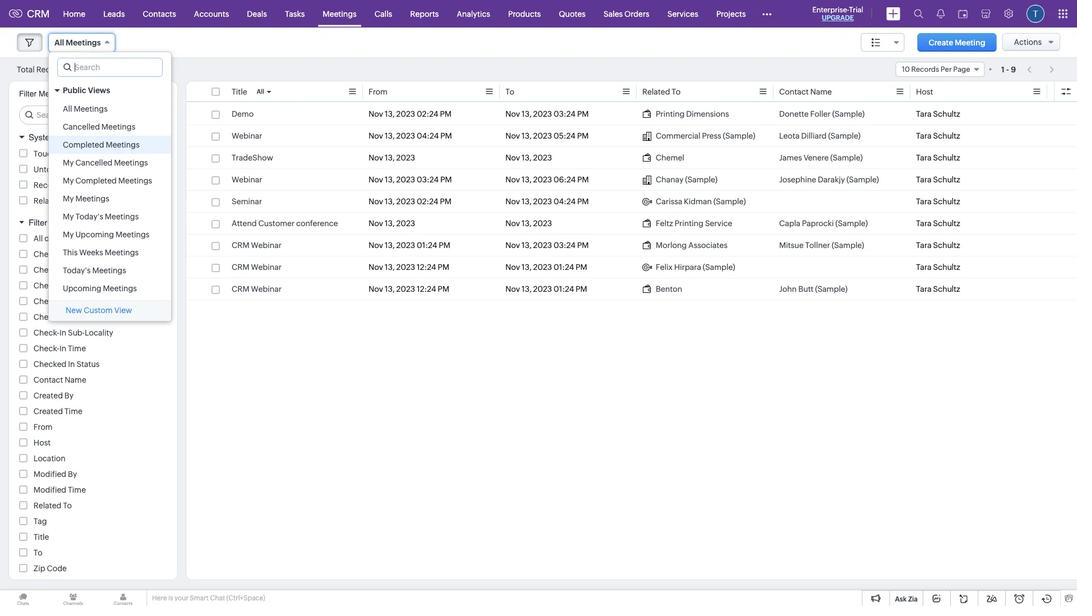 Task type: vqa. For each thing, say whether or not it's contained in the screenshot.


Task type: locate. For each thing, give the bounding box(es) containing it.
0 vertical spatial crm webinar link
[[232, 240, 282, 251]]

check- for check-in by
[[34, 265, 59, 274]]

(sample) right darakjy
[[847, 175, 879, 184]]

2 crm webinar link from the top
[[232, 262, 282, 273]]

filter up all day
[[29, 217, 47, 227]]

tara schultz
[[917, 109, 961, 118], [917, 131, 961, 140], [917, 153, 961, 162], [917, 175, 961, 184], [917, 197, 961, 206], [917, 219, 961, 228], [917, 241, 961, 250], [917, 263, 961, 272], [917, 285, 961, 294]]

0 horizontal spatial host
[[34, 438, 51, 447]]

tara for james venere (sample)
[[917, 153, 932, 162]]

2 schultz from the top
[[934, 131, 961, 140]]

1 vertical spatial printing
[[675, 219, 704, 228]]

0 horizontal spatial 04:24
[[417, 131, 439, 140]]

contact down checked
[[34, 376, 63, 384]]

1 vertical spatial 02:24
[[417, 197, 439, 206]]

0 vertical spatial webinar link
[[232, 130, 262, 141]]

mitsue tollner (sample)
[[780, 241, 865, 250]]

cancelled up defined
[[63, 122, 100, 131]]

time down 'created by'
[[64, 407, 82, 416]]

nov
[[369, 109, 383, 118], [506, 109, 520, 118], [369, 131, 383, 140], [506, 131, 520, 140], [369, 153, 383, 162], [506, 153, 520, 162], [369, 175, 383, 184], [506, 175, 520, 184], [369, 197, 383, 206], [506, 197, 520, 206], [369, 219, 383, 228], [506, 219, 520, 228], [369, 241, 383, 250], [506, 241, 520, 250], [369, 263, 383, 272], [506, 263, 520, 272], [369, 285, 383, 294], [506, 285, 520, 294]]

3 tara from the top
[[917, 153, 932, 162]]

filter down total
[[19, 89, 37, 98]]

02:24
[[417, 109, 439, 118], [417, 197, 439, 206]]

2 created from the top
[[34, 407, 63, 416]]

records right the "10"
[[912, 65, 940, 74]]

upcoming
[[75, 230, 114, 239], [63, 284, 101, 293]]

tradeshow link
[[232, 152, 273, 163]]

nov 13, 2023 01:24 pm for felix hirpara (sample)
[[506, 263, 588, 272]]

completed meetings option
[[49, 136, 171, 154]]

1 vertical spatial from
[[34, 423, 53, 432]]

created down 'created by'
[[34, 407, 63, 416]]

Search text field
[[58, 58, 162, 76], [20, 106, 168, 124]]

1 created from the top
[[34, 391, 63, 400]]

dimensions
[[687, 109, 729, 118]]

modified for modified time
[[34, 486, 66, 494]]

1 modified from the top
[[34, 470, 66, 479]]

0 vertical spatial all meetings
[[54, 38, 101, 47]]

all meetings down by
[[63, 104, 108, 113]]

tara for mitsue tollner (sample)
[[917, 241, 932, 250]]

sales
[[604, 9, 623, 18]]

1 vertical spatial cancelled
[[75, 158, 112, 167]]

2 vertical spatial time
[[68, 486, 86, 494]]

meetings up my completed meetings option
[[114, 158, 148, 167]]

public views button
[[49, 81, 171, 100]]

2 vertical spatial nov 13, 2023 01:24 pm
[[506, 285, 588, 294]]

carissa kidman (sample)
[[656, 197, 746, 206]]

2 tara from the top
[[917, 131, 932, 140]]

my inside 'option'
[[63, 158, 74, 167]]

meetings down this weeks meetings option
[[92, 266, 126, 275]]

1 vertical spatial nov 13, 2023 04:24 pm
[[506, 197, 589, 206]]

by up created time
[[64, 391, 74, 400]]

by up city
[[68, 265, 77, 274]]

my down 'record action'
[[63, 194, 74, 203]]

in left sub-
[[59, 328, 66, 337]]

1 webinar link from the top
[[232, 130, 262, 141]]

sub-
[[68, 328, 85, 337]]

felix hirpara (sample) link
[[643, 262, 736, 273]]

2 crm webinar from the top
[[232, 263, 282, 272]]

in left status
[[68, 360, 75, 369]]

morlong associates link
[[643, 240, 728, 251]]

0 vertical spatial nov 13, 2023 12:24 pm
[[369, 263, 450, 272]]

(sample) up darakjy
[[831, 153, 863, 162]]

filter
[[19, 89, 37, 98], [29, 217, 47, 227]]

(sample) for leota dilliard (sample)
[[829, 131, 861, 140]]

1 horizontal spatial contact
[[780, 87, 809, 96]]

0 vertical spatial from
[[369, 87, 388, 96]]

today's
[[75, 212, 103, 221], [63, 266, 91, 275]]

1 schultz from the top
[[934, 109, 961, 118]]

filter inside dropdown button
[[29, 217, 47, 227]]

my down fields at the top of page
[[63, 230, 74, 239]]

benton
[[656, 285, 683, 294]]

my completed meetings
[[63, 176, 152, 185]]

in left city
[[59, 281, 66, 290]]

webinar for felix hirpara (sample)
[[251, 263, 282, 272]]

search image
[[914, 9, 924, 19]]

None field
[[861, 33, 905, 52]]

1 vertical spatial name
[[65, 376, 86, 384]]

row group containing demo
[[186, 103, 1078, 300]]

check- up 'check-in time'
[[34, 328, 59, 337]]

1 vertical spatial 03:24
[[417, 175, 439, 184]]

time down modified by
[[68, 486, 86, 494]]

check-
[[34, 250, 59, 259], [34, 265, 59, 274], [34, 281, 59, 290], [34, 297, 59, 306], [34, 313, 59, 322], [34, 328, 59, 337], [34, 344, 59, 353]]

by up day
[[50, 217, 60, 227]]

check- down all day
[[34, 250, 59, 259]]

upcoming up weeks
[[75, 230, 114, 239]]

size image
[[872, 38, 881, 48]]

contact name up donette
[[780, 87, 832, 96]]

1 horizontal spatial action
[[95, 196, 119, 205]]

(sample) for mitsue tollner (sample)
[[832, 241, 865, 250]]

name up foller
[[811, 87, 832, 96]]

my for my meetings
[[63, 194, 74, 203]]

meetings up filters
[[102, 122, 135, 131]]

in up check-in state
[[59, 297, 66, 306]]

check- for check-in address
[[34, 250, 59, 259]]

webinar for benton
[[251, 285, 282, 294]]

1 vertical spatial nov 13, 2023 12:24 pm
[[369, 285, 450, 294]]

navigation
[[1022, 61, 1061, 77]]

03:24
[[554, 109, 576, 118], [417, 175, 439, 184], [554, 241, 576, 250]]

records up my completed meetings
[[76, 165, 106, 174]]

in down check-in address
[[59, 265, 66, 274]]

1 vertical spatial today's
[[63, 266, 91, 275]]

enterprise-
[[813, 5, 850, 14]]

time
[[68, 344, 86, 353], [64, 407, 82, 416], [68, 486, 86, 494]]

by for created
[[64, 391, 74, 400]]

completed meetings
[[63, 140, 140, 149]]

7 tara from the top
[[917, 241, 932, 250]]

9 right the -
[[1011, 65, 1017, 74]]

contact name
[[780, 87, 832, 96], [34, 376, 86, 384]]

in for by
[[59, 265, 66, 274]]

records up fields at the top of page
[[63, 196, 93, 205]]

meetings inside field
[[66, 38, 101, 47]]

1 vertical spatial crm webinar
[[232, 263, 282, 272]]

row group
[[186, 103, 1078, 300]]

0 horizontal spatial 9
[[68, 65, 73, 74]]

in for address
[[59, 250, 66, 259]]

4 schultz from the top
[[934, 175, 961, 184]]

weeks
[[79, 248, 103, 257]]

1 vertical spatial created
[[34, 407, 63, 416]]

today's up city
[[63, 266, 91, 275]]

1 vertical spatial related to
[[34, 501, 72, 510]]

0 horizontal spatial action
[[62, 180, 86, 189]]

time for modified time
[[68, 486, 86, 494]]

check- up checked
[[34, 344, 59, 353]]

1 nov 13, 2023 02:24 pm from the top
[[369, 109, 452, 118]]

(sample) down "associates"
[[703, 263, 736, 272]]

day
[[44, 234, 58, 243]]

related to down modified time
[[34, 501, 72, 510]]

contact name up 'created by'
[[34, 376, 86, 384]]

view
[[114, 306, 132, 315]]

webinar link for nov 13, 2023 03:24 pm
[[232, 174, 262, 185]]

1 vertical spatial nov 13, 2023 01:24 pm
[[506, 263, 588, 272]]

created up created time
[[34, 391, 63, 400]]

6 check- from the top
[[34, 328, 59, 337]]

(sample) for john butt (sample)
[[816, 285, 848, 294]]

action up the my today's meetings option
[[95, 196, 119, 205]]

1 vertical spatial all meetings
[[63, 104, 108, 113]]

check- down check-in country
[[34, 313, 59, 322]]

tara schultz for john butt (sample)
[[917, 285, 961, 294]]

1 vertical spatial webinar link
[[232, 174, 262, 185]]

name down checked in status
[[65, 376, 86, 384]]

1 vertical spatial crm webinar link
[[232, 262, 282, 273]]

9 schultz from the top
[[934, 285, 961, 294]]

in for city
[[59, 281, 66, 290]]

records for total
[[36, 65, 66, 74]]

01:24
[[417, 241, 437, 250], [554, 263, 574, 272], [554, 285, 574, 294]]

mitsue tollner (sample) link
[[780, 240, 865, 251]]

action up related records action
[[62, 180, 86, 189]]

check-in time
[[34, 344, 86, 353]]

9 inside total records 9
[[68, 65, 73, 74]]

0 horizontal spatial contact
[[34, 376, 63, 384]]

schultz for james venere (sample)
[[934, 153, 961, 162]]

1 my from the top
[[63, 158, 74, 167]]

my for my today's meetings
[[63, 212, 74, 221]]

4 tara schultz from the top
[[917, 175, 961, 184]]

(sample) for donette foller (sample)
[[833, 109, 865, 118]]

(sample) up service
[[714, 197, 746, 206]]

state
[[68, 313, 87, 322]]

(sample) for commercial press (sample)
[[723, 131, 756, 140]]

1 nov 13, 2023 12:24 pm from the top
[[369, 263, 450, 272]]

cancelled inside "option"
[[63, 122, 100, 131]]

all inside 'all meetings' field
[[54, 38, 64, 47]]

title down tag
[[34, 533, 49, 542]]

04:24
[[417, 131, 439, 140], [554, 197, 576, 206]]

2 vertical spatial crm webinar link
[[232, 283, 282, 295]]

0 vertical spatial name
[[811, 87, 832, 96]]

modified down location
[[34, 470, 66, 479]]

0 vertical spatial action
[[62, 180, 86, 189]]

check- down the check-in by
[[34, 281, 59, 290]]

1 horizontal spatial title
[[232, 87, 247, 96]]

8 tara schultz from the top
[[917, 263, 961, 272]]

check- up the check-in city
[[34, 265, 59, 274]]

all meetings option
[[49, 100, 171, 118]]

(sample) right 'butt'
[[816, 285, 848, 294]]

cancelled meetings option
[[49, 118, 171, 136]]

related down record
[[34, 196, 61, 205]]

crm webinar for morlong
[[232, 241, 282, 250]]

touched records
[[34, 149, 97, 158]]

3 schultz from the top
[[934, 153, 961, 162]]

check- down the check-in city
[[34, 297, 59, 306]]

6 schultz from the top
[[934, 219, 961, 228]]

webinar link up 'seminar'
[[232, 174, 262, 185]]

check-in state
[[34, 313, 87, 322]]

1 vertical spatial modified
[[34, 486, 66, 494]]

from
[[369, 87, 388, 96], [34, 423, 53, 432]]

2 my from the top
[[63, 176, 74, 185]]

1 horizontal spatial host
[[917, 87, 934, 96]]

leota dilliard (sample)
[[780, 131, 861, 140]]

(sample) right paprocki
[[836, 219, 868, 228]]

in up the check-in by
[[59, 250, 66, 259]]

my down related records action
[[63, 212, 74, 221]]

printing up commercial
[[656, 109, 685, 118]]

1 vertical spatial 12:24
[[417, 285, 436, 294]]

check-in country
[[34, 297, 98, 306]]

feltz
[[656, 219, 673, 228]]

search text field up "system defined filters" dropdown button
[[20, 106, 168, 124]]

1 vertical spatial time
[[64, 407, 82, 416]]

host down 10 records per page
[[917, 87, 934, 96]]

2 vertical spatial 03:24
[[554, 241, 576, 250]]

printing up morlong associates
[[675, 219, 704, 228]]

webinar link down demo
[[232, 130, 262, 141]]

cancelled down completed meetings
[[75, 158, 112, 167]]

created for created time
[[34, 407, 63, 416]]

nov 13, 2023 02:24 pm for nov 13, 2023 03:24 pm
[[369, 109, 452, 118]]

1 vertical spatial 01:24
[[554, 263, 574, 272]]

check- for check-in city
[[34, 281, 59, 290]]

my today's meetings option
[[49, 208, 171, 226]]

my down untouched records
[[63, 176, 74, 185]]

modified
[[34, 470, 66, 479], [34, 486, 66, 494]]

0 vertical spatial nov 13, 2023 03:24 pm
[[506, 109, 589, 118]]

nov 13, 2023 01:24 pm
[[369, 241, 451, 250], [506, 263, 588, 272], [506, 285, 588, 294]]

records for touched
[[67, 149, 97, 158]]

0 vertical spatial related
[[643, 87, 670, 96]]

0 vertical spatial related to
[[643, 87, 681, 96]]

all day
[[34, 234, 58, 243]]

related to up the printing dimensions link
[[643, 87, 681, 96]]

3 crm webinar from the top
[[232, 285, 282, 294]]

nov 13, 2023 03:24 pm for nov 13, 2023 02:24 pm
[[506, 109, 589, 118]]

related up the printing dimensions link
[[643, 87, 670, 96]]

0 vertical spatial upcoming
[[75, 230, 114, 239]]

7 schultz from the top
[[934, 241, 961, 250]]

time down sub-
[[68, 344, 86, 353]]

in up checked in status
[[59, 344, 66, 353]]

leota dilliard (sample) link
[[780, 130, 861, 141]]

1 crm webinar from the top
[[232, 241, 282, 250]]

Other Modules field
[[755, 5, 779, 23]]

contacts
[[143, 9, 176, 18]]

0 vertical spatial today's
[[75, 212, 103, 221]]

josephine darakjy (sample) link
[[780, 174, 879, 185]]

5 check- from the top
[[34, 313, 59, 322]]

6 tara schultz from the top
[[917, 219, 961, 228]]

check-in sub-locality
[[34, 328, 113, 337]]

5 tara schultz from the top
[[917, 197, 961, 206]]

upcoming up country
[[63, 284, 101, 293]]

2 02:24 from the top
[[417, 197, 439, 206]]

2 check- from the top
[[34, 265, 59, 274]]

in for time
[[59, 344, 66, 353]]

host up location
[[34, 438, 51, 447]]

public views
[[63, 86, 110, 95]]

press
[[702, 131, 722, 140]]

crm webinar link for felix
[[232, 262, 282, 273]]

01:24 for felix hirpara (sample)
[[554, 263, 574, 272]]

filter for filter meetings by
[[19, 89, 37, 98]]

action
[[62, 180, 86, 189], [95, 196, 119, 205]]

tara for leota dilliard (sample)
[[917, 131, 932, 140]]

john
[[780, 285, 797, 294]]

by up modified time
[[68, 470, 77, 479]]

meetings down my upcoming meetings option
[[105, 248, 139, 257]]

fields
[[62, 217, 84, 227]]

12:24 for felix hirpara (sample)
[[417, 263, 436, 272]]

all inside all meetings 'option'
[[63, 104, 72, 113]]

6 tara from the top
[[917, 219, 932, 228]]

1 tara from the top
[[917, 109, 932, 118]]

1 crm webinar link from the top
[[232, 240, 282, 251]]

0 vertical spatial crm webinar
[[232, 241, 282, 250]]

(sample) right foller
[[833, 109, 865, 118]]

4 tara from the top
[[917, 175, 932, 184]]

new custom view link
[[49, 301, 171, 321]]

0 vertical spatial filter
[[19, 89, 37, 98]]

search text field up public views button
[[58, 58, 162, 76]]

donette foller (sample) link
[[780, 108, 865, 120]]

3 tara schultz from the top
[[917, 153, 961, 162]]

public views region
[[49, 100, 171, 297]]

records inside the 10 records per page field
[[912, 65, 940, 74]]

0 vertical spatial created
[[34, 391, 63, 400]]

0 vertical spatial host
[[917, 87, 934, 96]]

1 02:24 from the top
[[417, 109, 439, 118]]

my down touched records
[[63, 158, 74, 167]]

records
[[36, 65, 66, 74], [912, 65, 940, 74], [67, 149, 97, 158], [76, 165, 106, 174], [63, 196, 93, 205]]

city
[[68, 281, 83, 290]]

1 horizontal spatial contact name
[[780, 87, 832, 96]]

0 vertical spatial 03:24
[[554, 109, 576, 118]]

josephine darakjy (sample)
[[780, 175, 879, 184]]

profile image
[[1027, 5, 1045, 23]]

0 vertical spatial modified
[[34, 470, 66, 479]]

2 nov 13, 2023 12:24 pm from the top
[[369, 285, 450, 294]]

4 my from the top
[[63, 212, 74, 221]]

in left state
[[59, 313, 66, 322]]

my upcoming meetings option
[[49, 226, 171, 244]]

0 horizontal spatial contact name
[[34, 376, 86, 384]]

my for my completed meetings
[[63, 176, 74, 185]]

records for 10
[[912, 65, 940, 74]]

7 check- from the top
[[34, 344, 59, 353]]

check- for check-in country
[[34, 297, 59, 306]]

leads
[[103, 9, 125, 18]]

contacts image
[[100, 590, 146, 606]]

2 vertical spatial crm webinar
[[232, 285, 282, 294]]

in for sub-
[[59, 328, 66, 337]]

ask
[[896, 595, 907, 603]]

nov 13, 2023 12:24 pm for benton
[[369, 285, 450, 294]]

(sample) right tollner
[[832, 241, 865, 250]]

1 horizontal spatial 9
[[1011, 65, 1017, 74]]

services link
[[659, 0, 708, 27]]

modified down modified by
[[34, 486, 66, 494]]

title up demo
[[232, 87, 247, 96]]

today's down my meetings
[[75, 212, 103, 221]]

public
[[63, 86, 86, 95]]

nov 13, 2023 02:24 pm for nov 13, 2023 04:24 pm
[[369, 197, 452, 206]]

(sample) right press in the top of the page
[[723, 131, 756, 140]]

webinar
[[232, 131, 262, 140], [232, 175, 262, 184], [251, 241, 282, 250], [251, 263, 282, 272], [251, 285, 282, 294]]

0 horizontal spatial nov 13, 2023 04:24 pm
[[369, 131, 452, 140]]

4 check- from the top
[[34, 297, 59, 306]]

2 webinar link from the top
[[232, 174, 262, 185]]

all meetings inside 'option'
[[63, 104, 108, 113]]

5 my from the top
[[63, 230, 74, 239]]

products
[[508, 9, 541, 18]]

signals image
[[937, 9, 945, 19]]

1
[[1002, 65, 1005, 74]]

contact up donette
[[780, 87, 809, 96]]

3 my from the top
[[63, 194, 74, 203]]

meetings down home
[[66, 38, 101, 47]]

search element
[[908, 0, 931, 28]]

1 check- from the top
[[34, 250, 59, 259]]

0 vertical spatial title
[[232, 87, 247, 96]]

9 up public
[[68, 65, 73, 74]]

profile element
[[1020, 0, 1052, 27]]

2023
[[396, 109, 415, 118], [533, 109, 552, 118], [396, 131, 415, 140], [533, 131, 552, 140], [396, 153, 415, 162], [533, 153, 552, 162], [396, 175, 415, 184], [533, 175, 552, 184], [396, 197, 415, 206], [533, 197, 552, 206], [396, 219, 415, 228], [533, 219, 552, 228], [396, 241, 415, 250], [533, 241, 552, 250], [396, 263, 415, 272], [533, 263, 552, 272], [396, 285, 415, 294], [533, 285, 552, 294]]

2 tara schultz from the top
[[917, 131, 961, 140]]

2 vertical spatial nov 13, 2023 03:24 pm
[[506, 241, 589, 250]]

check- for check-in sub-locality
[[34, 328, 59, 337]]

1 vertical spatial contact name
[[34, 376, 86, 384]]

this weeks meetings option
[[49, 244, 171, 262]]

(sample) right dilliard
[[829, 131, 861, 140]]

records down defined
[[67, 149, 97, 158]]

all meetings down home
[[54, 38, 101, 47]]

10 records per page
[[902, 65, 971, 74]]

page
[[954, 65, 971, 74]]

tara schultz for josephine darakjy (sample)
[[917, 175, 961, 184]]

sales orders
[[604, 9, 650, 18]]

0 vertical spatial contact
[[780, 87, 809, 96]]

printing
[[656, 109, 685, 118], [675, 219, 704, 228]]

1 tara schultz from the top
[[917, 109, 961, 118]]

0 vertical spatial cancelled
[[63, 122, 100, 131]]

records up the filter meetings by at left top
[[36, 65, 66, 74]]

related up tag
[[34, 501, 61, 510]]

filter for filter by fields
[[29, 217, 47, 227]]

2 modified from the top
[[34, 486, 66, 494]]

1 vertical spatial 04:24
[[554, 197, 576, 206]]

chemel link
[[643, 152, 685, 163]]

1 horizontal spatial related to
[[643, 87, 681, 96]]

related to
[[643, 87, 681, 96], [34, 501, 72, 510]]

1 12:24 from the top
[[417, 263, 436, 272]]

printing dimensions link
[[643, 108, 729, 120]]

0 vertical spatial nov 13, 2023 02:24 pm
[[369, 109, 452, 118]]

9 tara from the top
[[917, 285, 932, 294]]

06:24
[[554, 175, 576, 184]]

1 horizontal spatial name
[[811, 87, 832, 96]]

actions
[[1014, 38, 1042, 47]]

1 vertical spatial nov 13, 2023 02:24 pm
[[369, 197, 452, 206]]

capla
[[780, 219, 801, 228]]

untouched
[[34, 165, 75, 174]]

0 vertical spatial 04:24
[[417, 131, 439, 140]]

02:24 for nov 13, 2023 03:24 pm
[[417, 109, 439, 118]]

calls link
[[366, 0, 401, 27]]

1 - 9
[[1002, 65, 1017, 74]]

9 for 1 - 9
[[1011, 65, 1017, 74]]

2 vertical spatial 01:24
[[554, 285, 574, 294]]

in for country
[[59, 297, 66, 306]]

2 12:24 from the top
[[417, 285, 436, 294]]

by inside dropdown button
[[50, 217, 60, 227]]

upcoming meetings option
[[49, 280, 171, 297]]

0 vertical spatial 02:24
[[417, 109, 439, 118]]

0 horizontal spatial title
[[34, 533, 49, 542]]

1 vertical spatial filter
[[29, 217, 47, 227]]

2 nov 13, 2023 02:24 pm from the top
[[369, 197, 452, 206]]

02:24 for nov 13, 2023 04:24 pm
[[417, 197, 439, 206]]

7 tara schultz from the top
[[917, 241, 961, 250]]

0 vertical spatial contact name
[[780, 87, 832, 96]]

All Meetings field
[[48, 33, 115, 52]]

3 check- from the top
[[34, 281, 59, 290]]

customer
[[258, 219, 295, 228]]

my for my cancelled meetings
[[63, 158, 74, 167]]

upgrade
[[822, 14, 854, 22]]

9 tara schultz from the top
[[917, 285, 961, 294]]

attend
[[232, 219, 257, 228]]

0 vertical spatial 12:24
[[417, 263, 436, 272]]

in
[[59, 250, 66, 259], [59, 265, 66, 274], [59, 281, 66, 290], [59, 297, 66, 306], [59, 313, 66, 322], [59, 328, 66, 337], [59, 344, 66, 353], [68, 360, 75, 369]]

by
[[50, 217, 60, 227], [68, 265, 77, 274], [64, 391, 74, 400], [68, 470, 77, 479]]

1 vertical spatial completed
[[75, 176, 117, 185]]

8 schultz from the top
[[934, 263, 961, 272]]



Task type: describe. For each thing, give the bounding box(es) containing it.
1 vertical spatial action
[[95, 196, 119, 205]]

check- for check-in state
[[34, 313, 59, 322]]

create meeting button
[[918, 33, 997, 52]]

analytics link
[[448, 0, 499, 27]]

(sample) for james venere (sample)
[[831, 153, 863, 162]]

filter by fields
[[29, 217, 84, 227]]

schultz for capla paprocki (sample)
[[934, 219, 961, 228]]

schultz for leota dilliard (sample)
[[934, 131, 961, 140]]

capla paprocki (sample) link
[[780, 218, 868, 229]]

nov 13, 2023 01:24 pm for benton
[[506, 285, 588, 294]]

03:24 for nov 13, 2023 01:24 pm
[[554, 241, 576, 250]]

created for created by
[[34, 391, 63, 400]]

address
[[68, 250, 98, 259]]

webinar link for nov 13, 2023 04:24 pm
[[232, 130, 262, 141]]

crm for benton
[[232, 285, 250, 294]]

home
[[63, 9, 85, 18]]

leads link
[[94, 0, 134, 27]]

chanay
[[656, 175, 684, 184]]

capla paprocki (sample)
[[780, 219, 868, 228]]

0 vertical spatial completed
[[63, 140, 104, 149]]

checked
[[34, 360, 66, 369]]

0 vertical spatial nov 13, 2023 04:24 pm
[[369, 131, 452, 140]]

quotes
[[559, 9, 586, 18]]

(sample) up carissa kidman (sample)
[[685, 175, 718, 184]]

all meetings inside field
[[54, 38, 101, 47]]

0 vertical spatial nov 13, 2023 01:24 pm
[[369, 241, 451, 250]]

butt
[[799, 285, 814, 294]]

2 vertical spatial related
[[34, 501, 61, 510]]

cancelled inside 'option'
[[75, 158, 112, 167]]

create menu image
[[887, 7, 901, 20]]

system
[[29, 132, 57, 142]]

crm for morlong associates
[[232, 241, 250, 250]]

record
[[34, 180, 60, 189]]

tara schultz for james venere (sample)
[[917, 153, 961, 162]]

projects link
[[708, 0, 755, 27]]

commercial
[[656, 131, 701, 140]]

checked in status
[[34, 360, 100, 369]]

venere
[[804, 153, 829, 162]]

03:24 for nov 13, 2023 02:24 pm
[[554, 109, 576, 118]]

created time
[[34, 407, 82, 416]]

meetings left calls
[[323, 9, 357, 18]]

meetings link
[[314, 0, 366, 27]]

meetings down my meetings option
[[105, 212, 139, 221]]

meetings inside "option"
[[102, 122, 135, 131]]

1 vertical spatial contact
[[34, 376, 63, 384]]

9 for total records 9
[[68, 65, 73, 74]]

(sample) for carissa kidman (sample)
[[714, 197, 746, 206]]

1 vertical spatial search text field
[[20, 106, 168, 124]]

tara schultz for donette foller (sample)
[[917, 109, 961, 118]]

-
[[1007, 65, 1010, 74]]

1 vertical spatial title
[[34, 533, 49, 542]]

schultz for josephine darakjy (sample)
[[934, 175, 961, 184]]

tara for josephine darakjy (sample)
[[917, 175, 932, 184]]

meetings left by
[[39, 89, 71, 98]]

schultz for john butt (sample)
[[934, 285, 961, 294]]

0 horizontal spatial name
[[65, 376, 86, 384]]

1 vertical spatial related
[[34, 196, 61, 205]]

nov 13, 2023 06:24 pm
[[506, 175, 589, 184]]

filter meetings by
[[19, 89, 81, 98]]

tara for donette foller (sample)
[[917, 109, 932, 118]]

my meetings option
[[49, 190, 171, 208]]

foller
[[811, 109, 831, 118]]

1 vertical spatial nov 13, 2023 03:24 pm
[[369, 175, 452, 184]]

cancelled meetings
[[63, 122, 135, 131]]

by for modified
[[68, 470, 77, 479]]

here is your smart chat (ctrl+space)
[[152, 594, 265, 602]]

1 vertical spatial upcoming
[[63, 284, 101, 293]]

calendar image
[[959, 9, 968, 18]]

my cancelled meetings
[[63, 158, 148, 167]]

channels image
[[50, 590, 96, 606]]

tara for capla paprocki (sample)
[[917, 219, 932, 228]]

locality
[[85, 328, 113, 337]]

1 horizontal spatial from
[[369, 87, 388, 96]]

tara for john butt (sample)
[[917, 285, 932, 294]]

total records 9
[[17, 65, 73, 74]]

carissa
[[656, 197, 683, 206]]

today's meetings
[[63, 266, 126, 275]]

services
[[668, 9, 699, 18]]

paprocki
[[802, 219, 834, 228]]

home link
[[54, 0, 94, 27]]

commercial press (sample)
[[656, 131, 756, 140]]

demo
[[232, 109, 254, 118]]

3 crm webinar link from the top
[[232, 283, 282, 295]]

trial
[[850, 5, 864, 14]]

12:24 for benton
[[417, 285, 436, 294]]

modified by
[[34, 470, 77, 479]]

location
[[34, 454, 66, 463]]

untouched records
[[34, 165, 106, 174]]

deals link
[[238, 0, 276, 27]]

tara schultz for leota dilliard (sample)
[[917, 131, 961, 140]]

zip code
[[34, 564, 67, 573]]

reports link
[[401, 0, 448, 27]]

zia
[[909, 595, 918, 603]]

deals
[[247, 9, 267, 18]]

my upcoming meetings
[[63, 230, 150, 239]]

my cancelled meetings option
[[49, 154, 171, 172]]

nov 13, 2023 03:24 pm for nov 13, 2023 01:24 pm
[[506, 241, 589, 250]]

enterprise-trial upgrade
[[813, 5, 864, 22]]

your
[[175, 594, 189, 602]]

tag
[[34, 517, 47, 526]]

meetings up this weeks meetings option
[[116, 230, 150, 239]]

meetings down public views in the top of the page
[[74, 104, 108, 113]]

system defined filters button
[[9, 127, 177, 147]]

modified for modified by
[[34, 470, 66, 479]]

schultz for mitsue tollner (sample)
[[934, 241, 961, 250]]

meetings down cancelled meetings "option"
[[106, 140, 140, 149]]

smart
[[190, 594, 209, 602]]

nov 13, 2023 05:24 pm
[[506, 131, 589, 140]]

crm for felix hirpara (sample)
[[232, 263, 250, 272]]

0 horizontal spatial from
[[34, 423, 53, 432]]

5 tara from the top
[[917, 197, 932, 206]]

10 Records Per Page field
[[896, 62, 985, 77]]

(sample) for felix hirpara (sample)
[[703, 263, 736, 272]]

0 horizontal spatial related to
[[34, 501, 72, 510]]

0 vertical spatial printing
[[656, 109, 685, 118]]

products link
[[499, 0, 550, 27]]

related records action
[[34, 196, 119, 205]]

defined
[[59, 132, 88, 142]]

this weeks meetings
[[63, 248, 139, 257]]

felix
[[656, 263, 673, 272]]

meetings up my today's meetings
[[75, 194, 109, 203]]

check-in address
[[34, 250, 98, 259]]

in for state
[[59, 313, 66, 322]]

1 horizontal spatial 04:24
[[554, 197, 576, 206]]

meeting
[[955, 38, 986, 47]]

8 tara from the top
[[917, 263, 932, 272]]

01:24 for benton
[[554, 285, 574, 294]]

check-in by
[[34, 265, 77, 274]]

meetings up view
[[103, 284, 137, 293]]

total
[[17, 65, 35, 74]]

1 vertical spatial host
[[34, 438, 51, 447]]

check-in city
[[34, 281, 83, 290]]

sales orders link
[[595, 0, 659, 27]]

by for filter
[[50, 217, 60, 227]]

nov 13, 2023 12:24 pm for felix hirpara (sample)
[[369, 263, 450, 272]]

touched
[[34, 149, 66, 158]]

created by
[[34, 391, 74, 400]]

records for untouched
[[76, 165, 106, 174]]

tollner
[[806, 241, 831, 250]]

(sample) for josephine darakjy (sample)
[[847, 175, 879, 184]]

signals element
[[931, 0, 952, 28]]

schultz for donette foller (sample)
[[934, 109, 961, 118]]

attend customer conference
[[232, 219, 338, 228]]

meetings down my cancelled meetings 'option'
[[118, 176, 152, 185]]

(sample) for capla paprocki (sample)
[[836, 219, 868, 228]]

tradeshow
[[232, 153, 273, 162]]

check- for check-in time
[[34, 344, 59, 353]]

john butt (sample) link
[[780, 283, 848, 295]]

system defined filters
[[29, 132, 113, 142]]

tara schultz for capla paprocki (sample)
[[917, 219, 961, 228]]

5 schultz from the top
[[934, 197, 961, 206]]

morlong
[[656, 241, 687, 250]]

0 vertical spatial 01:24
[[417, 241, 437, 250]]

crm webinar for felix
[[232, 263, 282, 272]]

in for status
[[68, 360, 75, 369]]

tasks link
[[276, 0, 314, 27]]

webinar for morlong associates
[[251, 241, 282, 250]]

time for created time
[[64, 407, 82, 416]]

projects
[[717, 9, 746, 18]]

feltz printing service
[[656, 219, 733, 228]]

donette foller (sample)
[[780, 109, 865, 118]]

my for my upcoming meetings
[[63, 230, 74, 239]]

today's inside option
[[75, 212, 103, 221]]

0 vertical spatial search text field
[[58, 58, 162, 76]]

my meetings
[[63, 194, 109, 203]]

donette
[[780, 109, 809, 118]]

chemel
[[656, 153, 685, 162]]

crm webinar link for morlong
[[232, 240, 282, 251]]

tara schultz for mitsue tollner (sample)
[[917, 241, 961, 250]]

1 horizontal spatial nov 13, 2023 04:24 pm
[[506, 197, 589, 206]]

upcoming meetings
[[63, 284, 137, 293]]

chanay (sample)
[[656, 175, 718, 184]]

records for related
[[63, 196, 93, 205]]

ask zia
[[896, 595, 918, 603]]

chats image
[[0, 590, 46, 606]]

contacts link
[[134, 0, 185, 27]]

0 vertical spatial time
[[68, 344, 86, 353]]

my completed meetings option
[[49, 172, 171, 190]]

create menu element
[[880, 0, 908, 27]]



